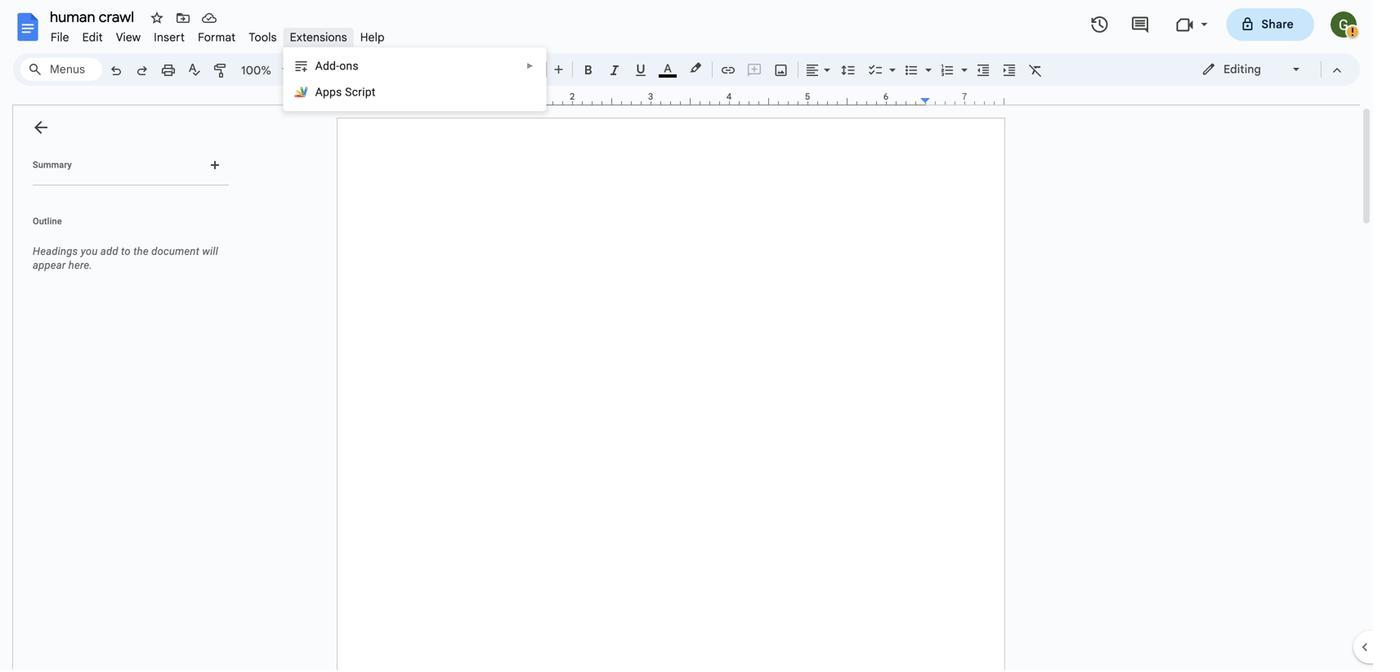 Task type: locate. For each thing, give the bounding box(es) containing it.
menu bar
[[44, 21, 391, 48]]

apps script e element
[[315, 85, 381, 99]]

document
[[151, 245, 199, 258]]

editing button
[[1190, 57, 1314, 82]]

help
[[360, 30, 385, 45]]

help menu item
[[354, 28, 391, 47]]

highlight color image
[[687, 58, 705, 78]]

ons
[[339, 59, 359, 73]]

view menu item
[[109, 28, 147, 47]]

application containing share
[[0, 0, 1374, 670]]

a
[[315, 59, 323, 73]]

mode and view toolbar
[[1190, 53, 1351, 86]]

insert
[[154, 30, 185, 45]]

insert image image
[[772, 58, 791, 81]]

edit
[[82, 30, 103, 45]]

here.
[[69, 259, 92, 271]]

Zoom text field
[[237, 59, 276, 82]]

file menu item
[[44, 28, 76, 47]]

outline
[[33, 216, 62, 226]]

line & paragraph spacing image
[[839, 58, 858, 81]]

a dd-ons
[[315, 59, 359, 73]]

headings
[[33, 245, 78, 258]]

share button
[[1227, 8, 1315, 41]]

menu
[[283, 47, 547, 111]]

Zoom field
[[235, 58, 296, 83]]

apps script
[[315, 85, 376, 99]]

application
[[0, 0, 1374, 670]]

file
[[51, 30, 69, 45]]

will
[[202, 245, 218, 258]]

menu bar inside menu bar banner
[[44, 21, 391, 48]]

menu bar banner
[[0, 0, 1374, 670]]

►
[[526, 61, 534, 71]]

Star checkbox
[[146, 7, 168, 29]]

summary heading
[[33, 159, 72, 172]]

add-ons a element
[[315, 59, 364, 73]]

extensions
[[290, 30, 347, 45]]

menu bar containing file
[[44, 21, 391, 48]]

format
[[198, 30, 236, 45]]

summary
[[33, 160, 72, 170]]

apps
[[315, 85, 342, 99]]

menu containing a
[[283, 47, 547, 111]]



Task type: describe. For each thing, give the bounding box(es) containing it.
document outline element
[[13, 105, 235, 670]]

left margin image
[[338, 92, 420, 105]]

view
[[116, 30, 141, 45]]

outline heading
[[13, 215, 235, 238]]

text color image
[[659, 58, 677, 78]]

editing
[[1224, 62, 1262, 76]]

tools menu item
[[242, 28, 283, 47]]

you
[[81, 245, 98, 258]]

add
[[100, 245, 118, 258]]

Rename text field
[[44, 7, 144, 26]]

edit menu item
[[76, 28, 109, 47]]

script
[[345, 85, 376, 99]]

insert menu item
[[147, 28, 191, 47]]

extensions menu item
[[283, 28, 354, 47]]

menu inside "application"
[[283, 47, 547, 111]]

the
[[133, 245, 149, 258]]

dd-
[[323, 59, 339, 73]]

share
[[1262, 17, 1294, 31]]

headings you add to the document will appear here.
[[33, 245, 218, 271]]

appear
[[33, 259, 66, 271]]

main toolbar
[[101, 0, 1049, 427]]

to
[[121, 245, 131, 258]]

format menu item
[[191, 28, 242, 47]]

right margin image
[[921, 92, 1004, 105]]

tools
[[249, 30, 277, 45]]

Menus field
[[20, 58, 102, 81]]



Task type: vqa. For each thing, say whether or not it's contained in the screenshot.
leftmost I
no



